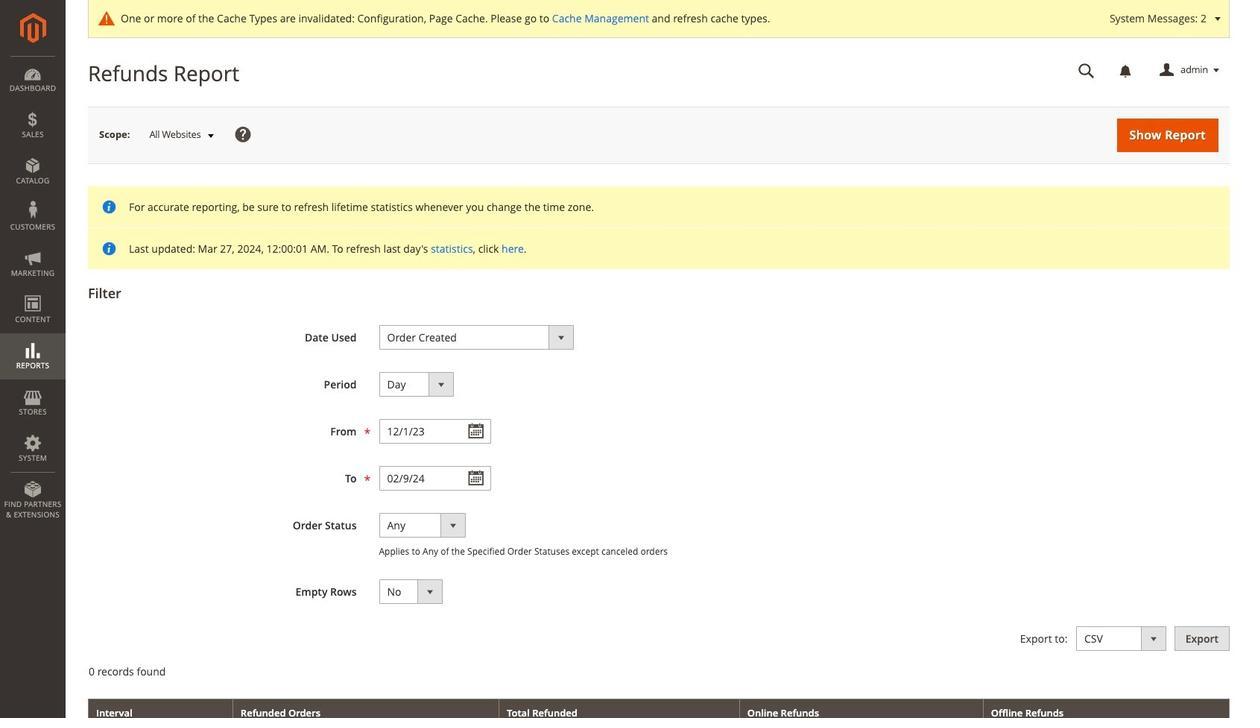 Task type: locate. For each thing, give the bounding box(es) containing it.
magento admin panel image
[[20, 13, 46, 43]]

None text field
[[1069, 57, 1106, 84], [379, 419, 491, 444], [379, 466, 491, 491], [1069, 57, 1106, 84], [379, 419, 491, 444], [379, 466, 491, 491]]

menu bar
[[0, 56, 66, 527]]



